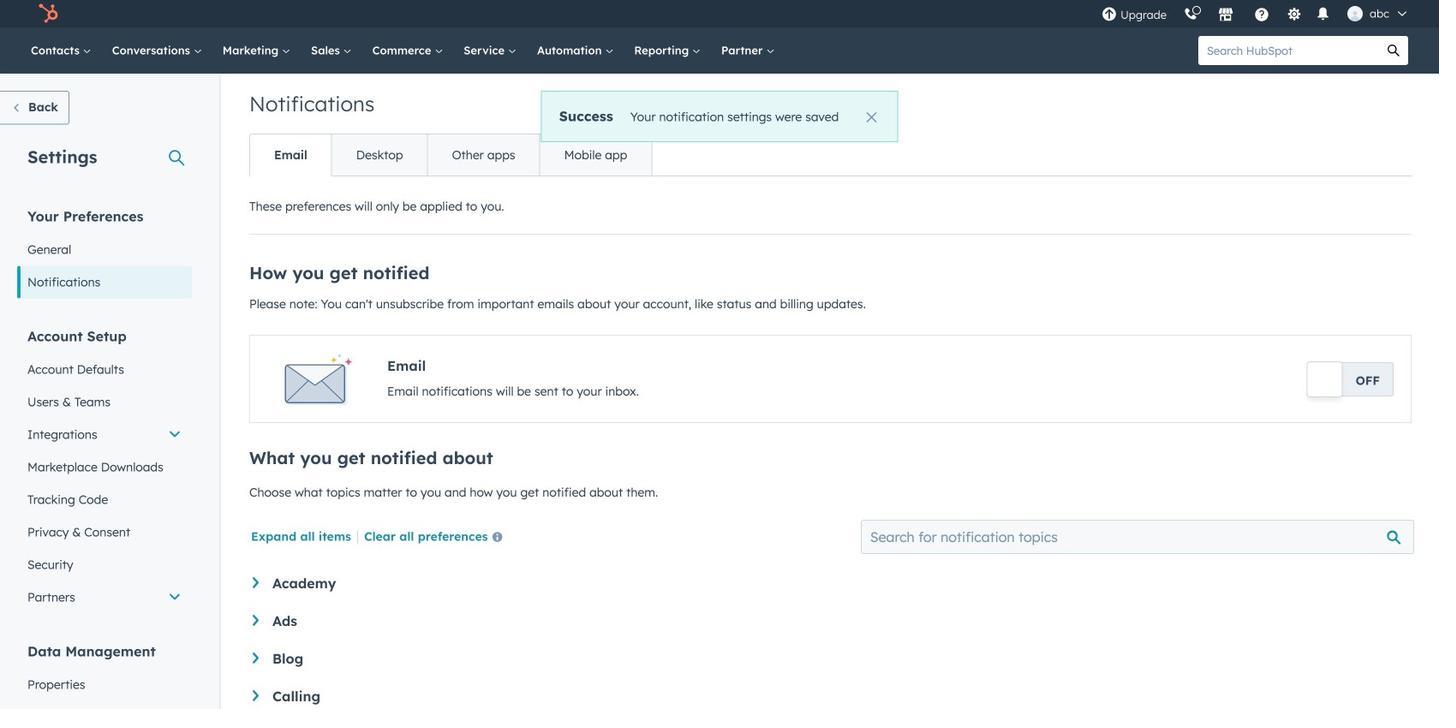 Task type: describe. For each thing, give the bounding box(es) containing it.
2 caret image from the top
[[253, 653, 259, 664]]

2 caret image from the top
[[253, 691, 259, 702]]

Search for notification topics search field
[[861, 520, 1414, 554]]

data management element
[[17, 642, 192, 709]]

1 caret image from the top
[[253, 577, 259, 588]]

1 caret image from the top
[[253, 615, 259, 626]]

account setup element
[[17, 327, 192, 614]]

close image
[[866, 112, 877, 123]]



Task type: vqa. For each thing, say whether or not it's contained in the screenshot.
the top caret icon
yes



Task type: locate. For each thing, give the bounding box(es) containing it.
1 vertical spatial caret image
[[253, 653, 259, 664]]

caret image
[[253, 577, 259, 588], [253, 691, 259, 702]]

alert
[[541, 91, 898, 142]]

menu
[[1093, 0, 1419, 27]]

1 vertical spatial caret image
[[253, 691, 259, 702]]

caret image
[[253, 615, 259, 626], [253, 653, 259, 664]]

Search HubSpot search field
[[1199, 36, 1379, 65]]

your preferences element
[[17, 207, 192, 299]]

0 vertical spatial caret image
[[253, 577, 259, 588]]

garebear orlando image
[[1348, 6, 1363, 21]]

marketplaces image
[[1218, 8, 1234, 23]]

navigation
[[249, 134, 652, 176]]

0 vertical spatial caret image
[[253, 615, 259, 626]]



